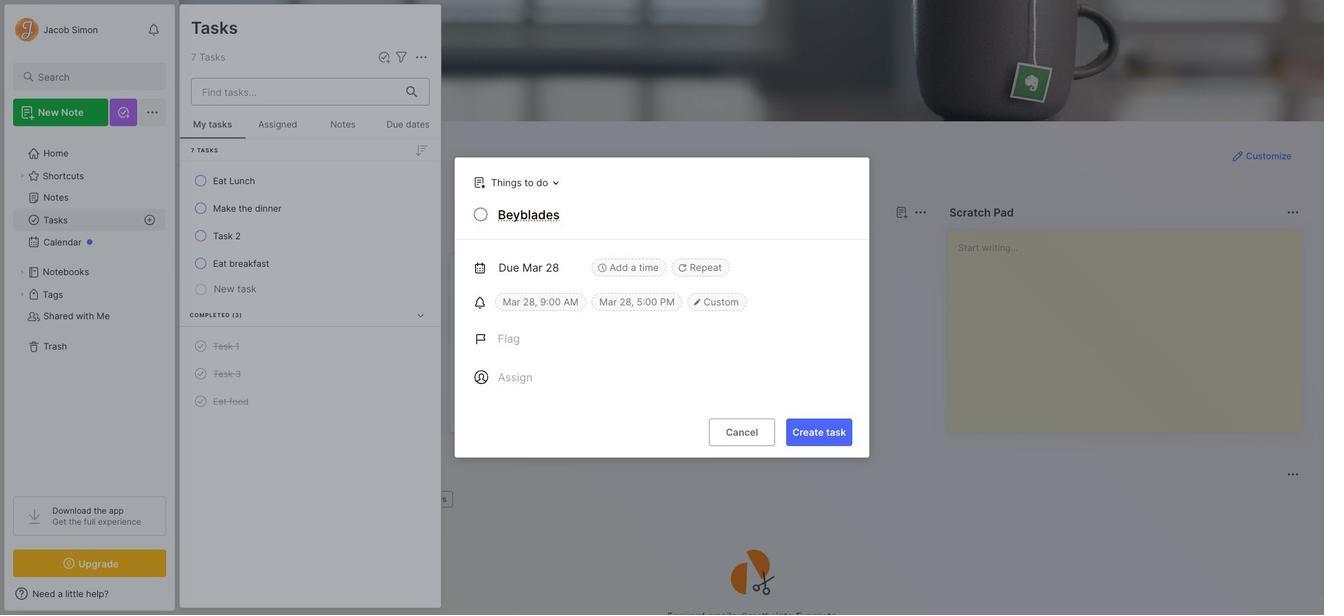 Task type: describe. For each thing, give the bounding box(es) containing it.
collapse 01_completed image
[[414, 309, 428, 322]]

task 2 2 cell
[[213, 229, 241, 243]]

1 horizontal spatial tab
[[250, 229, 306, 246]]

none search field inside main element
[[38, 68, 154, 85]]

Go to note or move task field
[[467, 172, 564, 193]]

new task image
[[377, 50, 391, 64]]

0 horizontal spatial tab
[[204, 229, 245, 246]]

task 1 0 cell
[[213, 339, 240, 353]]

tree inside main element
[[5, 135, 175, 484]]

Find tasks… text field
[[194, 80, 398, 103]]

7 row from the top
[[186, 389, 435, 414]]

Search text field
[[38, 70, 154, 83]]



Task type: locate. For each thing, give the bounding box(es) containing it.
5 row from the top
[[186, 334, 435, 359]]

Start writing… text field
[[959, 230, 1302, 422]]

tab list
[[204, 229, 925, 246]]

make the dinner 1 cell
[[213, 201, 282, 215]]

2 horizontal spatial tab
[[415, 491, 453, 508]]

main element
[[0, 0, 179, 615]]

row
[[186, 168, 435, 193], [186, 196, 435, 221], [186, 224, 435, 248], [186, 251, 435, 276], [186, 334, 435, 359], [186, 362, 435, 386], [186, 389, 435, 414]]

expand tags image
[[18, 290, 26, 299]]

eat breakfast 3 cell
[[213, 257, 269, 270]]

tree
[[5, 135, 175, 484]]

6 row from the top
[[186, 362, 435, 386]]

None search field
[[38, 68, 154, 85]]

1 row from the top
[[186, 168, 435, 193]]

4 row from the top
[[186, 251, 435, 276]]

eat lunch 0 cell
[[213, 174, 255, 188]]

2 row from the top
[[186, 196, 435, 221]]

expand notebooks image
[[18, 268, 26, 277]]

row group
[[180, 139, 441, 426], [201, 254, 698, 442]]

tab
[[204, 229, 245, 246], [250, 229, 306, 246], [415, 491, 453, 508]]

eat food 2 cell
[[213, 395, 249, 408]]

Enter task text field
[[497, 206, 853, 226]]

3 row from the top
[[186, 224, 435, 248]]

task 3 1 cell
[[213, 367, 241, 381]]



Task type: vqa. For each thing, say whether or not it's contained in the screenshot.
Expand Notebooks icon
yes



